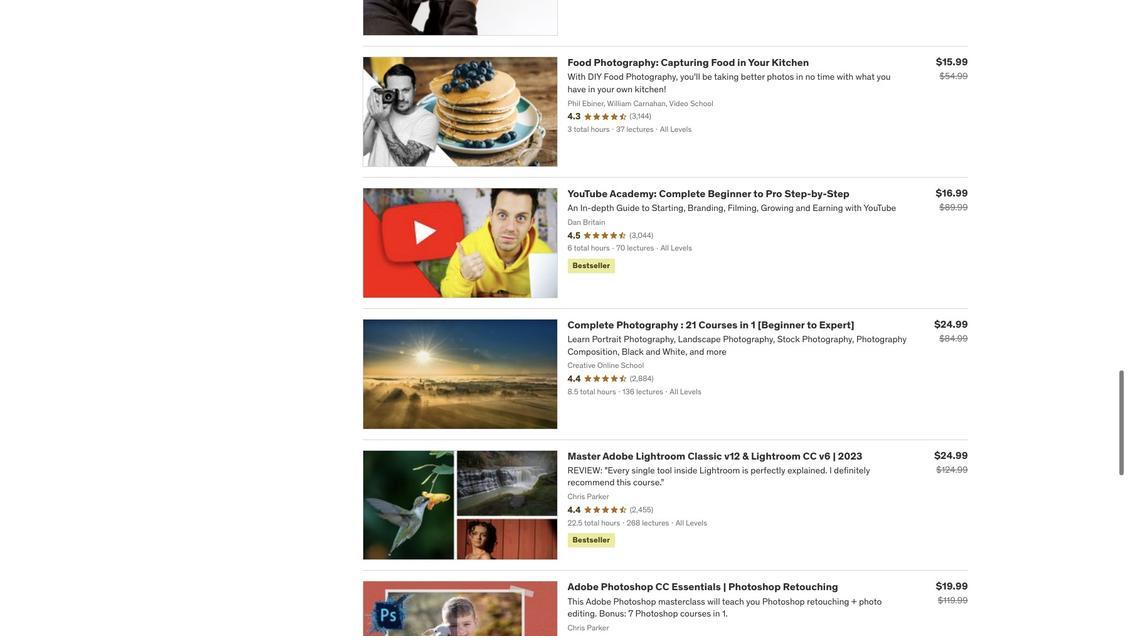 Task type: vqa. For each thing, say whether or not it's contained in the screenshot.
Adobe Photoshop CC Essentials | Photoshop Retouching Link
yes



Task type: describe. For each thing, give the bounding box(es) containing it.
0 vertical spatial in
[[738, 56, 747, 69]]

photography
[[617, 318, 679, 331]]

$89.99
[[940, 202, 968, 213]]

youtube academy: complete beginner to pro step-by-step link
[[568, 187, 850, 200]]

1 horizontal spatial cc
[[803, 449, 817, 462]]

complete photography : 21 courses in 1 [beginner to expert]
[[568, 318, 855, 331]]

master adobe lightroom classic v12 & lightroom cc v6 | 2023 link
[[568, 449, 863, 462]]

academy:
[[610, 187, 657, 200]]

$24.99 for master adobe lightroom classic v12 & lightroom cc v6 | 2023
[[935, 449, 968, 461]]

2023
[[839, 449, 863, 462]]

capturing
[[661, 56, 709, 69]]

$54.99
[[940, 70, 968, 82]]

adobe photoshop cc essentials | photoshop retouching link
[[568, 580, 839, 593]]

adobe photoshop cc essentials | photoshop retouching
[[568, 580, 839, 593]]

$24.99 $124.99
[[935, 449, 968, 475]]

&
[[743, 449, 749, 462]]

$119.99
[[938, 595, 968, 606]]

1 lightroom from the left
[[636, 449, 686, 462]]

2 photoshop from the left
[[729, 580, 781, 593]]

$84.99
[[940, 333, 968, 344]]

0 horizontal spatial adobe
[[568, 580, 599, 593]]

2 food from the left
[[712, 56, 736, 69]]

by-
[[812, 187, 827, 200]]

food photography: capturing food in your kitchen
[[568, 56, 810, 69]]

essentials
[[672, 580, 721, 593]]

$19.99
[[936, 580, 968, 592]]

$16.99 $89.99
[[936, 186, 968, 213]]



Task type: locate. For each thing, give the bounding box(es) containing it.
complete left photography
[[568, 318, 614, 331]]

$24.99 up $124.99
[[935, 449, 968, 461]]

lightroom right &
[[751, 449, 801, 462]]

$15.99
[[937, 55, 968, 68]]

lightroom left classic
[[636, 449, 686, 462]]

0 vertical spatial to
[[754, 187, 764, 200]]

1 vertical spatial |
[[724, 580, 727, 593]]

1 vertical spatial in
[[740, 318, 749, 331]]

$24.99 up $84.99
[[935, 318, 968, 330]]

1 horizontal spatial photoshop
[[729, 580, 781, 593]]

21
[[686, 318, 697, 331]]

$24.99 $84.99
[[935, 318, 968, 344]]

to
[[754, 187, 764, 200], [807, 318, 817, 331]]

complete
[[659, 187, 706, 200], [568, 318, 614, 331]]

pro
[[766, 187, 783, 200]]

classic
[[688, 449, 722, 462]]

0 horizontal spatial to
[[754, 187, 764, 200]]

|
[[833, 449, 836, 462], [724, 580, 727, 593]]

0 vertical spatial $24.99
[[935, 318, 968, 330]]

1 horizontal spatial food
[[712, 56, 736, 69]]

| right essentials
[[724, 580, 727, 593]]

$24.99 for complete photography : 21 courses in 1 [beginner to expert]
[[935, 318, 968, 330]]

beginner
[[708, 187, 752, 200]]

2 lightroom from the left
[[751, 449, 801, 462]]

complete left beginner
[[659, 187, 706, 200]]

1 horizontal spatial adobe
[[603, 449, 634, 462]]

1 food from the left
[[568, 56, 592, 69]]

1 horizontal spatial |
[[833, 449, 836, 462]]

0 horizontal spatial cc
[[656, 580, 670, 593]]

0 horizontal spatial food
[[568, 56, 592, 69]]

cc left v6
[[803, 449, 817, 462]]

youtube academy: complete beginner to pro step-by-step
[[568, 187, 850, 200]]

complete photography : 21 courses in 1 [beginner to expert] link
[[568, 318, 855, 331]]

in
[[738, 56, 747, 69], [740, 318, 749, 331]]

courses
[[699, 318, 738, 331]]

youtube
[[568, 187, 608, 200]]

food left 'your'
[[712, 56, 736, 69]]

1 vertical spatial cc
[[656, 580, 670, 593]]

food left "photography:"
[[568, 56, 592, 69]]

0 vertical spatial cc
[[803, 449, 817, 462]]

1 horizontal spatial to
[[807, 318, 817, 331]]

:
[[681, 318, 684, 331]]

1 vertical spatial $24.99
[[935, 449, 968, 461]]

master
[[568, 449, 601, 462]]

$24.99
[[935, 318, 968, 330], [935, 449, 968, 461]]

1 horizontal spatial complete
[[659, 187, 706, 200]]

1 photoshop from the left
[[601, 580, 654, 593]]

[beginner
[[758, 318, 805, 331]]

step
[[827, 187, 850, 200]]

1
[[751, 318, 756, 331]]

$16.99
[[936, 186, 968, 199]]

$19.99 $119.99
[[936, 580, 968, 606]]

1 vertical spatial to
[[807, 318, 817, 331]]

v6
[[820, 449, 831, 462]]

your
[[749, 56, 770, 69]]

0 vertical spatial |
[[833, 449, 836, 462]]

0 horizontal spatial photoshop
[[601, 580, 654, 593]]

adobe
[[603, 449, 634, 462], [568, 580, 599, 593]]

1 vertical spatial complete
[[568, 318, 614, 331]]

food photography: capturing food in your kitchen link
[[568, 56, 810, 69]]

in left '1' at right bottom
[[740, 318, 749, 331]]

| right v6
[[833, 449, 836, 462]]

cc left essentials
[[656, 580, 670, 593]]

cc
[[803, 449, 817, 462], [656, 580, 670, 593]]

photoshop
[[601, 580, 654, 593], [729, 580, 781, 593]]

master adobe lightroom classic v12 & lightroom cc v6 | 2023
[[568, 449, 863, 462]]

$15.99 $54.99
[[937, 55, 968, 82]]

v12
[[725, 449, 741, 462]]

0 vertical spatial adobe
[[603, 449, 634, 462]]

lightroom
[[636, 449, 686, 462], [751, 449, 801, 462]]

retouching
[[783, 580, 839, 593]]

1 vertical spatial adobe
[[568, 580, 599, 593]]

kitchen
[[772, 56, 810, 69]]

to left pro
[[754, 187, 764, 200]]

$124.99
[[937, 464, 968, 475]]

step-
[[785, 187, 812, 200]]

0 horizontal spatial lightroom
[[636, 449, 686, 462]]

0 horizontal spatial |
[[724, 580, 727, 593]]

0 vertical spatial complete
[[659, 187, 706, 200]]

expert]
[[820, 318, 855, 331]]

1 $24.99 from the top
[[935, 318, 968, 330]]

in left 'your'
[[738, 56, 747, 69]]

food
[[568, 56, 592, 69], [712, 56, 736, 69]]

2 $24.99 from the top
[[935, 449, 968, 461]]

1 horizontal spatial lightroom
[[751, 449, 801, 462]]

0 horizontal spatial complete
[[568, 318, 614, 331]]

photography:
[[594, 56, 659, 69]]

to left expert] in the right bottom of the page
[[807, 318, 817, 331]]



